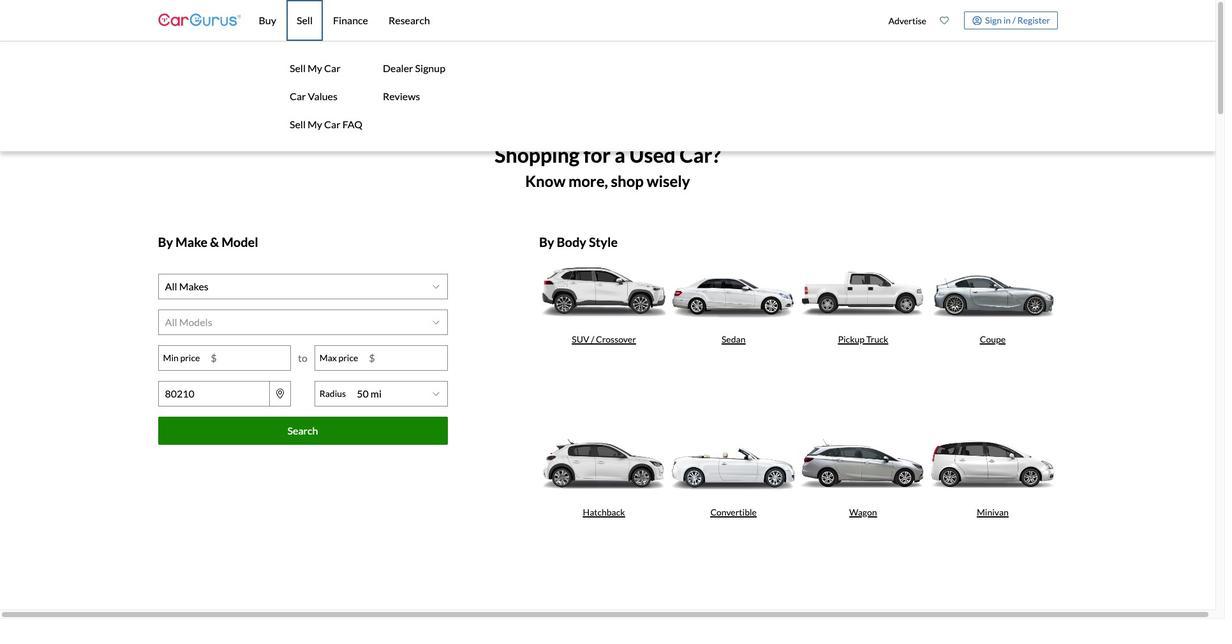 Task type: locate. For each thing, give the bounding box(es) containing it.
sell down car values
[[290, 118, 306, 130]]

crossover
[[596, 334, 636, 345]]

reviews link
[[381, 82, 448, 110]]

sell my car
[[290, 62, 341, 74]]

0 horizontal spatial price
[[180, 353, 200, 363]]

1 horizontal spatial /
[[1013, 15, 1016, 25]]

signup
[[415, 62, 446, 74]]

1 vertical spatial sell
[[290, 62, 306, 74]]

1 by from the left
[[158, 234, 173, 249]]

sell for sell my car
[[290, 62, 306, 74]]

&
[[210, 234, 219, 249]]

1 horizontal spatial by
[[540, 234, 555, 249]]

1 horizontal spatial menu
[[381, 54, 448, 110]]

0 vertical spatial sell
[[297, 14, 313, 26]]

reviews
[[383, 90, 420, 102]]

by left body
[[540, 234, 555, 249]]

0 vertical spatial car
[[324, 62, 341, 74]]

2 my from the top
[[308, 118, 322, 130]]

car for sell my car faq
[[324, 118, 341, 130]]

my up car values
[[308, 62, 322, 74]]

1 vertical spatial chevron down image
[[433, 318, 440, 326]]

sell button
[[287, 0, 323, 41]]

1 my from the top
[[308, 62, 322, 74]]

saved cars image
[[940, 16, 949, 25]]

shopping
[[495, 142, 580, 167]]

by left make
[[158, 234, 173, 249]]

sell inside dropdown button
[[297, 14, 313, 26]]

price
[[180, 353, 200, 363], [339, 353, 358, 363]]

sedan body style image
[[669, 255, 799, 328]]

minivan link
[[929, 428, 1058, 601]]

1 horizontal spatial price
[[339, 353, 358, 363]]

my
[[308, 62, 322, 74], [308, 118, 322, 130]]

sign in / register
[[986, 15, 1051, 25]]

sell right buy
[[297, 14, 313, 26]]

2 chevron down image from the top
[[433, 318, 440, 326]]

car values
[[290, 90, 338, 102]]

sedan
[[722, 334, 746, 345]]

2 vertical spatial sell
[[290, 118, 306, 130]]

car left values
[[290, 90, 306, 102]]

sign in / register link
[[965, 11, 1058, 29]]

advertise link
[[882, 3, 934, 38]]

a
[[615, 142, 626, 167]]

suv
[[572, 334, 590, 345]]

0 horizontal spatial by
[[158, 234, 173, 249]]

car
[[324, 62, 341, 74], [290, 90, 306, 102], [324, 118, 341, 130]]

minivan body style image
[[929, 428, 1058, 501]]

max price
[[320, 353, 358, 363]]

menu
[[882, 3, 1058, 38], [287, 54, 365, 139], [381, 54, 448, 110]]

buy button
[[249, 0, 287, 41]]

sign
[[986, 15, 1002, 25]]

0 horizontal spatial menu
[[287, 54, 365, 139]]

2 vertical spatial car
[[324, 118, 341, 130]]

register
[[1018, 15, 1051, 25]]

hatchback link
[[540, 428, 669, 601]]

coupe body style image
[[929, 255, 1058, 328]]

menu bar containing buy
[[0, 0, 1216, 151]]

convertible body style image
[[669, 428, 799, 501]]

coupe link
[[929, 255, 1058, 428]]

1 vertical spatial my
[[308, 118, 322, 130]]

car up car values link
[[324, 62, 341, 74]]

chevron down image
[[433, 390, 440, 398]]

search button
[[158, 417, 448, 445]]

suv / crossover link
[[540, 255, 669, 428]]

in
[[1004, 15, 1011, 25]]

sedan link
[[669, 255, 799, 428]]

truck
[[867, 334, 889, 345]]

finance button
[[323, 0, 379, 41]]

hatchback
[[583, 507, 625, 518]]

sell
[[297, 14, 313, 26], [290, 62, 306, 74], [290, 118, 306, 130]]

for
[[584, 142, 611, 167]]

more,
[[569, 172, 608, 190]]

0 vertical spatial /
[[1013, 15, 1016, 25]]

/ right suv
[[591, 334, 595, 345]]

/ right the in
[[1013, 15, 1016, 25]]

2 price from the left
[[339, 353, 358, 363]]

2 by from the left
[[540, 234, 555, 249]]

by
[[158, 234, 173, 249], [540, 234, 555, 249]]

pickup
[[839, 334, 865, 345]]

cargurus logo homepage link image
[[158, 2, 241, 39]]

menu containing dealer signup
[[381, 54, 448, 110]]

hatchback body style image
[[540, 428, 669, 501]]

Zip Code telephone field
[[158, 381, 270, 407]]

research button
[[379, 0, 440, 41]]

model
[[222, 234, 258, 249]]

know
[[526, 172, 566, 190]]

menu bar
[[0, 0, 1216, 151]]

by body style
[[540, 234, 618, 249]]

price for max price
[[339, 353, 358, 363]]

advertisement region
[[376, 66, 841, 124]]

1 price from the left
[[180, 353, 200, 363]]

pickup truck body style image
[[799, 255, 929, 328]]

/ inside menu item
[[1013, 15, 1016, 25]]

body
[[557, 234, 587, 249]]

wagon
[[850, 507, 878, 518]]

buy
[[259, 14, 276, 26]]

0 vertical spatial chevron down image
[[433, 283, 440, 290]]

dealer signup
[[383, 62, 446, 74]]

used
[[630, 142, 676, 167]]

sell up car values
[[290, 62, 306, 74]]

price right max
[[339, 353, 358, 363]]

1 vertical spatial /
[[591, 334, 595, 345]]

my for sell my car
[[308, 62, 322, 74]]

shop
[[611, 172, 644, 190]]

2 horizontal spatial menu
[[882, 3, 1058, 38]]

chevron down image
[[433, 283, 440, 290], [433, 318, 440, 326]]

advertise
[[889, 15, 927, 26]]

my down car values
[[308, 118, 322, 130]]

/
[[1013, 15, 1016, 25], [591, 334, 595, 345]]

car left faq
[[324, 118, 341, 130]]

0 vertical spatial my
[[308, 62, 322, 74]]

price right min
[[180, 353, 200, 363]]

values
[[308, 90, 338, 102]]



Task type: vqa. For each thing, say whether or not it's contained in the screenshot.
Touring
no



Task type: describe. For each thing, give the bounding box(es) containing it.
minivan
[[978, 507, 1009, 518]]

shopping for a used car? know more, shop wisely
[[495, 142, 721, 190]]

by for by make & model
[[158, 234, 173, 249]]

car?
[[680, 142, 721, 167]]

pickup truck
[[839, 334, 889, 345]]

max
[[320, 353, 337, 363]]

car values link
[[287, 82, 365, 110]]

by for by body style
[[540, 234, 555, 249]]

Min price number field
[[204, 346, 291, 370]]

cargurus logo homepage link link
[[158, 2, 241, 39]]

make
[[176, 234, 208, 249]]

research
[[389, 14, 430, 26]]

suv / crossover
[[572, 334, 636, 345]]

style
[[589, 234, 618, 249]]

suv / crossover body style image
[[540, 255, 669, 328]]

dealer signup link
[[381, 54, 448, 82]]

sell for sell my car faq
[[290, 118, 306, 130]]

convertible link
[[669, 428, 799, 601]]

price for min price
[[180, 353, 200, 363]]

min
[[163, 353, 179, 363]]

pickup truck link
[[799, 255, 929, 428]]

wisely
[[647, 172, 691, 190]]

sign in / register menu item
[[956, 11, 1058, 29]]

dealer
[[383, 62, 413, 74]]

find my location image
[[277, 389, 284, 399]]

wagon body style image
[[799, 428, 929, 501]]

finance
[[333, 14, 368, 26]]

faq
[[343, 118, 363, 130]]

user icon image
[[973, 16, 982, 25]]

to
[[298, 352, 308, 364]]

1 vertical spatial car
[[290, 90, 306, 102]]

car for sell my car
[[324, 62, 341, 74]]

convertible
[[711, 507, 757, 518]]

sell my car faq link
[[287, 110, 365, 139]]

coupe
[[981, 334, 1006, 345]]

sell for sell
[[297, 14, 313, 26]]

radius
[[320, 388, 346, 399]]

1 chevron down image from the top
[[433, 283, 440, 290]]

menu containing sell my car
[[287, 54, 365, 139]]

menu containing sign in / register
[[882, 3, 1058, 38]]

by make & model
[[158, 234, 258, 249]]

my for sell my car faq
[[308, 118, 322, 130]]

wagon link
[[799, 428, 929, 601]]

Max price number field
[[363, 346, 447, 370]]

sell my car faq
[[290, 118, 363, 130]]

sell my car link
[[287, 54, 365, 82]]

0 horizontal spatial /
[[591, 334, 595, 345]]

min price
[[163, 353, 200, 363]]

search
[[288, 424, 318, 437]]



